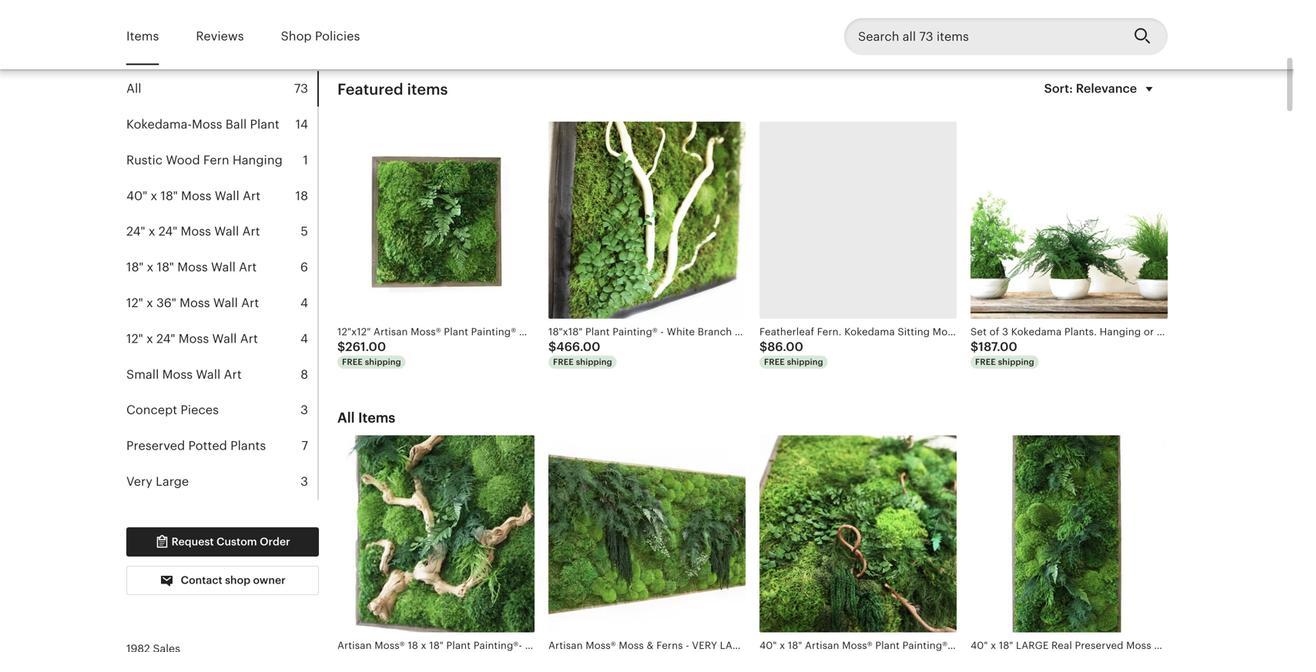 Task type: locate. For each thing, give the bounding box(es) containing it.
shipping inside featherleaf fern. kokedama sitting moss ball - zero care, real preserved plant. $ 86.00 free shipping
[[787, 357, 823, 367]]

6 tab from the top
[[126, 250, 317, 285]]

art left 5
[[242, 225, 260, 239]]

wall for 18" x 18" moss wall art
[[211, 261, 236, 274]]

$ inside $ 261.00 free shipping
[[337, 340, 345, 354]]

1 horizontal spatial preserved
[[1064, 326, 1113, 338]]

4 down the 6
[[300, 296, 308, 310]]

tab containing 40" x 18" moss wall art
[[126, 178, 317, 214]]

plant.
[[1116, 326, 1143, 338]]

4 shipping from the left
[[998, 357, 1035, 367]]

12" left 36"
[[126, 296, 143, 310]]

shop policies
[[281, 29, 360, 43]]

4 $ from the left
[[971, 340, 979, 354]]

preserved inside featherleaf fern. kokedama sitting moss ball - zero care, real preserved plant. $ 86.00 free shipping
[[1064, 326, 1113, 338]]

$ inside $ 466.00 free shipping
[[549, 340, 556, 354]]

1 vertical spatial 4
[[300, 332, 308, 346]]

art for 18" x 18" moss wall art
[[239, 261, 257, 274]]

tab down kokedama-moss ball plant
[[126, 142, 317, 178]]

ball left plant
[[226, 118, 247, 131]]

art for 24" x 24" moss wall art
[[242, 225, 260, 239]]

all up "kokedama-"
[[126, 82, 141, 96]]

wall for 12" x 24" moss wall art
[[212, 332, 237, 346]]

moss inside featherleaf fern. kokedama sitting moss ball - zero care, real preserved plant. $ 86.00 free shipping
[[933, 326, 958, 338]]

12" x 24" moss wall art
[[126, 332, 258, 346]]

1 shipping from the left
[[365, 357, 401, 367]]

all for all
[[126, 82, 141, 96]]

shipping inside '$ 187.00 free shipping'
[[998, 357, 1035, 367]]

2 3 from the top
[[301, 475, 308, 489]]

3 down 8
[[301, 404, 308, 417]]

preserved potted plants
[[126, 439, 266, 453]]

shipping for 466.00
[[576, 357, 612, 367]]

4 free from the left
[[975, 357, 996, 367]]

request
[[172, 536, 214, 548]]

12" up small
[[126, 332, 143, 346]]

x left 36"
[[146, 296, 153, 310]]

moss up 12" x 36" moss wall art
[[177, 261, 208, 274]]

hanging
[[233, 153, 283, 167]]

ball
[[226, 118, 247, 131], [961, 326, 978, 338]]

2 4 from the top
[[300, 332, 308, 346]]

x for 40" x 18" moss wall art
[[151, 189, 157, 203]]

contact shop owner
[[178, 574, 286, 587]]

art down 12" x 24" moss wall art
[[224, 368, 242, 382]]

0 vertical spatial 12"
[[126, 296, 143, 310]]

art
[[243, 189, 261, 203], [242, 225, 260, 239], [239, 261, 257, 274], [241, 296, 259, 310], [240, 332, 258, 346], [224, 368, 242, 382]]

wall
[[215, 189, 239, 203], [214, 225, 239, 239], [211, 261, 236, 274], [213, 296, 238, 310], [212, 332, 237, 346], [196, 368, 221, 382]]

1 horizontal spatial ball
[[961, 326, 978, 338]]

free inside $ 466.00 free shipping
[[553, 357, 574, 367]]

ball left -
[[961, 326, 978, 338]]

x
[[151, 189, 157, 203], [149, 225, 155, 239], [147, 261, 154, 274], [146, 296, 153, 310], [146, 332, 153, 346]]

all
[[126, 82, 141, 96], [337, 410, 355, 426]]

18" right '40"'
[[161, 189, 178, 203]]

86.00
[[768, 340, 804, 354]]

wood
[[166, 153, 200, 167]]

12"
[[126, 296, 143, 310], [126, 332, 143, 346]]

shipping inside $ 261.00 free shipping
[[365, 357, 401, 367]]

$ for 261.00
[[337, 340, 345, 354]]

3 tab from the top
[[126, 142, 317, 178]]

preserved right real at right bottom
[[1064, 326, 1113, 338]]

tab down 24" x 24" moss wall art
[[126, 250, 317, 285]]

shipping inside $ 466.00 free shipping
[[576, 357, 612, 367]]

24" down '40"'
[[126, 225, 145, 239]]

wall down 40" x 18" moss wall art
[[214, 225, 239, 239]]

0 horizontal spatial all
[[126, 82, 141, 96]]

0 vertical spatial ball
[[226, 118, 247, 131]]

real
[[1041, 326, 1062, 338]]

very large
[[126, 475, 189, 489]]

18" x 18" moss wall art
[[126, 261, 257, 274]]

art down hanging
[[243, 189, 261, 203]]

24" up 18" x 18" moss wall art
[[158, 225, 177, 239]]

18"
[[161, 189, 178, 203], [126, 261, 144, 274], [157, 261, 174, 274]]

tab
[[126, 71, 317, 107], [126, 107, 317, 142], [126, 142, 317, 178], [126, 178, 317, 214], [126, 214, 317, 250], [126, 250, 317, 285], [126, 285, 317, 321], [126, 321, 317, 357], [126, 357, 317, 393], [126, 393, 317, 428], [126, 428, 317, 464], [126, 464, 317, 500]]

18"x18" plant painting® - white branch - no care green wall art. real preserved plants. moss and fern art. image
[[549, 122, 746, 319]]

art up 12" x 24" moss wall art
[[241, 296, 259, 310]]

1 vertical spatial 3
[[301, 475, 308, 489]]

7 tab from the top
[[126, 285, 317, 321]]

0 vertical spatial preserved
[[1064, 326, 1113, 338]]

tab up fern
[[126, 107, 317, 142]]

order
[[260, 536, 290, 548]]

free for 187.00
[[975, 357, 996, 367]]

free down 261.00
[[342, 357, 363, 367]]

shipping down 86.00
[[787, 357, 823, 367]]

featherleaf fern. kokedama sitting moss ball - zero care, real preserved plant. image
[[760, 122, 957, 319]]

3 down 7
[[301, 475, 308, 489]]

4 tab from the top
[[126, 178, 317, 214]]

shop
[[281, 29, 312, 43]]

1 horizontal spatial all
[[337, 410, 355, 426]]

rustic
[[126, 153, 163, 167]]

1 3 from the top
[[301, 404, 308, 417]]

tab containing 12" x 24" moss wall art
[[126, 321, 317, 357]]

24" down 36"
[[156, 332, 175, 346]]

2 shipping from the left
[[576, 357, 612, 367]]

wall for 40" x 18" moss wall art
[[215, 189, 239, 203]]

wall up 12" x 24" moss wall art
[[213, 296, 238, 310]]

art left the 6
[[239, 261, 257, 274]]

0 vertical spatial all
[[126, 82, 141, 96]]

3
[[301, 404, 308, 417], [301, 475, 308, 489]]

1 4 from the top
[[300, 296, 308, 310]]

art down 12" x 36" moss wall art
[[240, 332, 258, 346]]

6
[[300, 261, 308, 274]]

free
[[342, 357, 363, 367], [553, 357, 574, 367], [764, 357, 785, 367], [975, 357, 996, 367]]

12"x12" artisan moss® plant painting® moss and ferns. no maintenance green wall art. real preserved plants. image
[[337, 122, 535, 319]]

all inside sections tab list
[[126, 82, 141, 96]]

1 12" from the top
[[126, 296, 143, 310]]

0 horizontal spatial ball
[[226, 118, 247, 131]]

18
[[295, 189, 308, 203]]

small moss wall art
[[126, 368, 242, 382]]

12" for 12" x 36" moss wall art
[[126, 296, 143, 310]]

12 tab from the top
[[126, 464, 317, 500]]

0 vertical spatial 4
[[300, 296, 308, 310]]

plant
[[250, 118, 280, 131]]

1 $ from the left
[[337, 340, 345, 354]]

all down $ 261.00 free shipping
[[337, 410, 355, 426]]

4 for 12" x 24" moss wall art
[[300, 332, 308, 346]]

kokedama
[[845, 326, 895, 338]]

18" up 12" x 36" moss wall art
[[126, 261, 144, 274]]

40"
[[126, 189, 147, 203]]

preserved
[[1064, 326, 1113, 338], [126, 439, 185, 453]]

art for 12" x 24" moss wall art
[[240, 332, 258, 346]]

8 tab from the top
[[126, 321, 317, 357]]

1 vertical spatial 12"
[[126, 332, 143, 346]]

x up 18" x 18" moss wall art
[[149, 225, 155, 239]]

free for 466.00
[[553, 357, 574, 367]]

free down 466.00 at the bottom of the page
[[553, 357, 574, 367]]

0 vertical spatial 3
[[301, 404, 308, 417]]

73
[[294, 82, 308, 96]]

24"
[[126, 225, 145, 239], [158, 225, 177, 239], [156, 332, 175, 346]]

moss
[[192, 118, 222, 131], [181, 189, 212, 203], [181, 225, 211, 239], [177, 261, 208, 274], [180, 296, 210, 310], [933, 326, 958, 338], [179, 332, 209, 346], [162, 368, 193, 382]]

fern.
[[817, 326, 842, 338]]

art for 12" x 36" moss wall art
[[241, 296, 259, 310]]

1
[[303, 153, 308, 167]]

3 free from the left
[[764, 357, 785, 367]]

$
[[337, 340, 345, 354], [549, 340, 556, 354], [760, 340, 768, 354], [971, 340, 979, 354]]

wall down 12" x 36" moss wall art
[[212, 332, 237, 346]]

shipping
[[365, 357, 401, 367], [576, 357, 612, 367], [787, 357, 823, 367], [998, 357, 1035, 367]]

care,
[[1012, 326, 1038, 338]]

2 tab from the top
[[126, 107, 317, 142]]

shipping down 261.00
[[365, 357, 401, 367]]

tab containing very large
[[126, 464, 317, 500]]

3 shipping from the left
[[787, 357, 823, 367]]

x right '40"'
[[151, 189, 157, 203]]

wall down fern
[[215, 189, 239, 203]]

1 vertical spatial ball
[[961, 326, 978, 338]]

artisan moss® moss & ferns - very large statement piece 68" x 33" plant painting® - no care green moss wall art. vertical or horizontal image
[[549, 436, 746, 633]]

free down 187.00
[[975, 357, 996, 367]]

3 for very large
[[301, 475, 308, 489]]

wall for 12" x 36" moss wall art
[[213, 296, 238, 310]]

0 horizontal spatial items
[[126, 29, 159, 43]]

tab down "potted"
[[126, 464, 317, 500]]

1 vertical spatial all
[[337, 410, 355, 426]]

shipping down 466.00 at the bottom of the page
[[576, 357, 612, 367]]

free inside '$ 187.00 free shipping'
[[975, 357, 996, 367]]

1 vertical spatial preserved
[[126, 439, 185, 453]]

40" x 18" large real preserved moss & ferns in wood frame. plant painting®- no care green wall art. image
[[971, 436, 1168, 633]]

tab down 'pieces'
[[126, 428, 317, 464]]

18" up 36"
[[157, 261, 174, 274]]

kokedama-moss ball plant
[[126, 118, 280, 131]]

tab up 12" x 24" moss wall art
[[126, 285, 317, 321]]

shipping down 187.00
[[998, 357, 1035, 367]]

tab up "potted"
[[126, 393, 317, 428]]

moss up the rustic wood fern hanging
[[192, 118, 222, 131]]

tab down fern
[[126, 178, 317, 214]]

small
[[126, 368, 159, 382]]

moss right sitting
[[933, 326, 958, 338]]

187.00
[[979, 340, 1018, 354]]

0 horizontal spatial preserved
[[126, 439, 185, 453]]

1 horizontal spatial items
[[358, 410, 395, 426]]

1 tab from the top
[[126, 71, 317, 107]]

3 $ from the left
[[760, 340, 768, 354]]

tab down 40" x 18" moss wall art
[[126, 214, 317, 250]]

4
[[300, 296, 308, 310], [300, 332, 308, 346]]

2 12" from the top
[[126, 332, 143, 346]]

x up small
[[146, 332, 153, 346]]

9 tab from the top
[[126, 357, 317, 393]]

items link
[[126, 18, 159, 54]]

rustic wood fern hanging
[[126, 153, 283, 167]]

tab containing 18" x 18" moss wall art
[[126, 250, 317, 285]]

11 tab from the top
[[126, 428, 317, 464]]

free down 86.00
[[764, 357, 785, 367]]

artisan moss® 18 x 18" plant painting®- sandwood branch style - no care green moss wall art. real preserved plants. image
[[337, 436, 535, 633]]

$ inside '$ 187.00 free shipping'
[[971, 340, 979, 354]]

preserved up very large on the bottom
[[126, 439, 185, 453]]

5 tab from the top
[[126, 214, 317, 250]]

items
[[126, 29, 159, 43], [358, 410, 395, 426]]

10 tab from the top
[[126, 393, 317, 428]]

tab up 'pieces'
[[126, 357, 317, 393]]

261.00
[[345, 340, 386, 354]]

tab containing concept pieces
[[126, 393, 317, 428]]

free inside $ 261.00 free shipping
[[342, 357, 363, 367]]

466.00
[[556, 340, 601, 354]]

2 free from the left
[[553, 357, 574, 367]]

tab up kokedama-moss ball plant
[[126, 71, 317, 107]]

2 $ from the left
[[549, 340, 556, 354]]

x for 12" x 36" moss wall art
[[146, 296, 153, 310]]

x up 12" x 36" moss wall art
[[147, 261, 154, 274]]

-
[[981, 326, 985, 338]]

tab down 12" x 36" moss wall art
[[126, 321, 317, 357]]

moss right small
[[162, 368, 193, 382]]

18" for 18"
[[157, 261, 174, 274]]

wall down 24" x 24" moss wall art
[[211, 261, 236, 274]]

4 up 8
[[300, 332, 308, 346]]

1 free from the left
[[342, 357, 363, 367]]



Task type: describe. For each thing, give the bounding box(es) containing it.
concept
[[126, 404, 177, 417]]

24" x 24" moss wall art
[[126, 225, 260, 239]]

1 vertical spatial items
[[358, 410, 395, 426]]

4 for 12" x 36" moss wall art
[[300, 296, 308, 310]]

moss down 12" x 36" moss wall art
[[179, 332, 209, 346]]

x for 12" x 24" moss wall art
[[146, 332, 153, 346]]

shipping for 187.00
[[998, 357, 1035, 367]]

free for 261.00
[[342, 357, 363, 367]]

featherleaf fern. kokedama sitting moss ball - zero care, real preserved plant. $ 86.00 free shipping
[[760, 326, 1143, 367]]

$ inside featherleaf fern. kokedama sitting moss ball - zero care, real preserved plant. $ 86.00 free shipping
[[760, 340, 768, 354]]

kokedama-
[[126, 118, 192, 131]]

tab containing preserved potted plants
[[126, 428, 317, 464]]

7
[[302, 439, 308, 453]]

request custom order
[[169, 536, 290, 548]]

moss up 24" x 24" moss wall art
[[181, 189, 212, 203]]

relevance
[[1076, 82, 1137, 95]]

wall up 'pieces'
[[196, 368, 221, 382]]

wall for 24" x 24" moss wall art
[[214, 225, 239, 239]]

40" x 18" moss wall art
[[126, 189, 261, 203]]

40" x 18" artisan moss® plant painting® - curly vine - no care green wall art. real preserved plants. image
[[760, 436, 957, 633]]

featured items
[[337, 81, 448, 98]]

x for 24" x 24" moss wall art
[[149, 225, 155, 239]]

all items
[[337, 410, 395, 426]]

preserved inside tab
[[126, 439, 185, 453]]

items
[[407, 81, 448, 98]]

ball inside featherleaf fern. kokedama sitting moss ball - zero care, real preserved plant. $ 86.00 free shipping
[[961, 326, 978, 338]]

36"
[[156, 296, 176, 310]]

8
[[301, 368, 308, 382]]

shop
[[225, 574, 251, 587]]

shop policies link
[[281, 18, 360, 54]]

sitting
[[898, 326, 930, 338]]

ball inside sections tab list
[[226, 118, 247, 131]]

request custom order link
[[126, 528, 319, 557]]

12" x 36" moss wall art
[[126, 296, 259, 310]]

5
[[301, 225, 308, 239]]

reviews link
[[196, 18, 244, 54]]

owner
[[253, 574, 286, 587]]

large
[[156, 475, 189, 489]]

$ 261.00 free shipping
[[337, 340, 401, 367]]

contact shop owner button
[[126, 566, 319, 595]]

x for 18" x 18" moss wall art
[[147, 261, 154, 274]]

$ for 187.00
[[971, 340, 979, 354]]

very
[[126, 475, 152, 489]]

$ 466.00 free shipping
[[549, 340, 612, 367]]

14
[[296, 118, 308, 131]]

policies
[[315, 29, 360, 43]]

fern
[[203, 153, 229, 167]]

0 vertical spatial items
[[126, 29, 159, 43]]

tab containing all
[[126, 71, 317, 107]]

3 for concept pieces
[[301, 404, 308, 417]]

featured
[[337, 81, 403, 98]]

all for all items
[[337, 410, 355, 426]]

sort:
[[1044, 82, 1073, 95]]

concept pieces
[[126, 404, 219, 417]]

tab containing small moss wall art
[[126, 357, 317, 393]]

sections tab list
[[126, 71, 319, 500]]

pieces
[[181, 404, 219, 417]]

12" for 12" x 24" moss wall art
[[126, 332, 143, 346]]

reviews
[[196, 29, 244, 43]]

Search all 73 items text field
[[844, 18, 1122, 55]]

sort: relevance
[[1044, 82, 1137, 95]]

tab containing rustic wood fern hanging
[[126, 142, 317, 178]]

potted
[[188, 439, 227, 453]]

contact
[[181, 574, 222, 587]]

sort: relevance button
[[1035, 71, 1168, 108]]

shipping for 261.00
[[365, 357, 401, 367]]

plants
[[230, 439, 266, 453]]

moss right 36"
[[180, 296, 210, 310]]

24" for 12"
[[156, 332, 175, 346]]

free inside featherleaf fern. kokedama sitting moss ball - zero care, real preserved plant. $ 86.00 free shipping
[[764, 357, 785, 367]]

tab containing kokedama-moss ball plant
[[126, 107, 317, 142]]

$ for 466.00
[[549, 340, 556, 354]]

tab containing 12" x 36" moss wall art
[[126, 285, 317, 321]]

$ 187.00 free shipping
[[971, 340, 1035, 367]]

18" for 40"
[[161, 189, 178, 203]]

featherleaf
[[760, 326, 815, 338]]

24" for 24"
[[158, 225, 177, 239]]

set of 3 kokedama plants. hanging or sitting plants, easy- zero care, real preserved moss and fern image
[[971, 122, 1168, 319]]

zero
[[987, 326, 1009, 338]]

moss down 40" x 18" moss wall art
[[181, 225, 211, 239]]

tab containing 24" x 24" moss wall art
[[126, 214, 317, 250]]

custom
[[217, 536, 257, 548]]

art for 40" x 18" moss wall art
[[243, 189, 261, 203]]



Task type: vqa. For each thing, say whether or not it's contained in the screenshot.
Reviews "link"
yes



